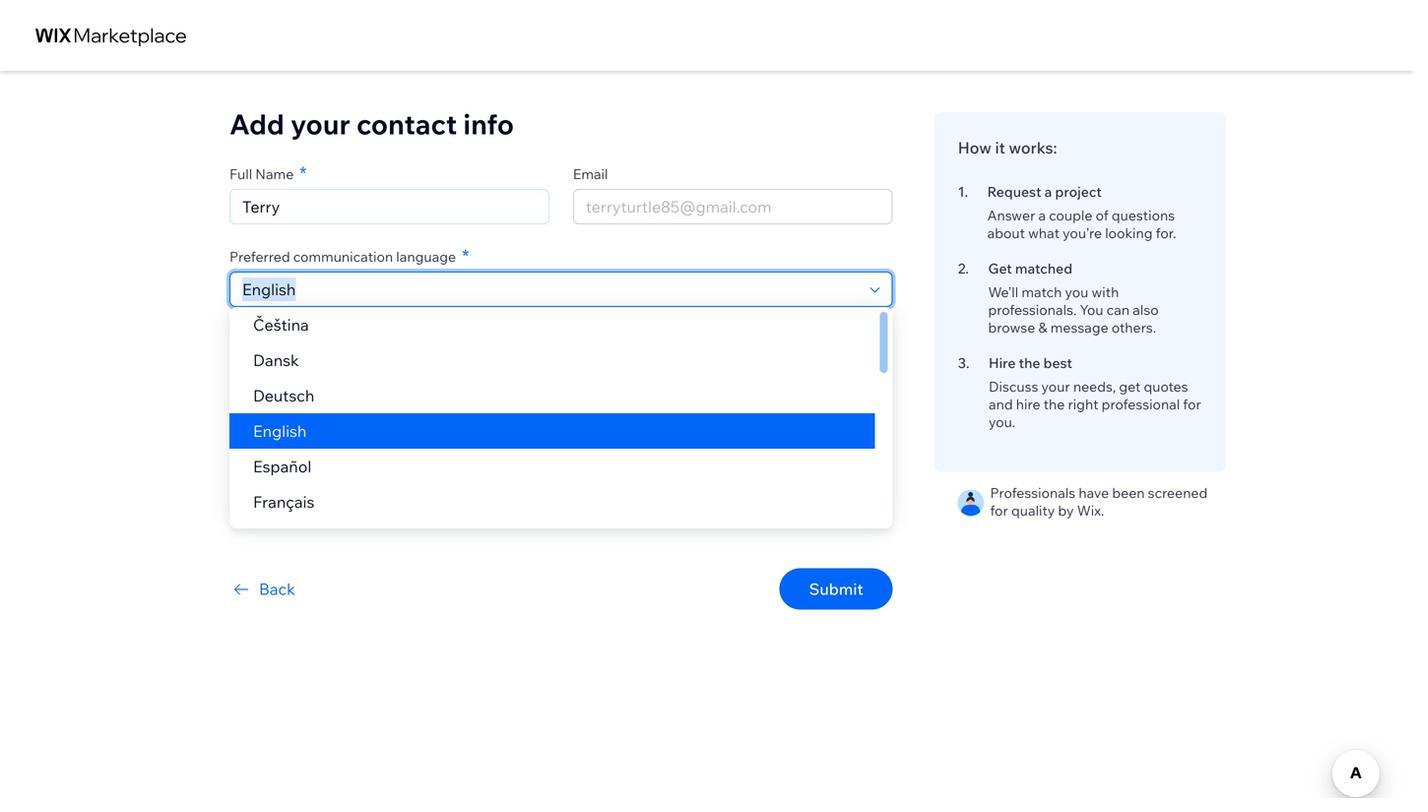 Task type: describe. For each thing, give the bounding box(es) containing it.
. for 2
[[966, 260, 969, 277]]

2 .
[[958, 260, 969, 277]]

with
[[1092, 284, 1119, 301]]

about inside and that wix may share your information to enable professionals to contact you about your project.
[[387, 441, 419, 456]]

quotes
[[1144, 378, 1189, 395]]

we'll
[[988, 284, 1019, 301]]

language
[[396, 248, 456, 265]]

get
[[1119, 378, 1141, 395]]

for.
[[1156, 225, 1177, 242]]

others.
[[1112, 319, 1157, 336]]

professionals
[[230, 441, 303, 456]]

request a project answer a couple of questions about what you're looking for.
[[988, 183, 1177, 242]]

looking
[[1105, 225, 1153, 242]]

professionals have been screened for quality by wix.
[[990, 485, 1208, 520]]

0 vertical spatial the
[[1019, 355, 1041, 372]]

Full Name field
[[236, 190, 543, 224]]

discuss
[[989, 378, 1039, 395]]

project.
[[449, 441, 491, 456]]

deutsch
[[253, 386, 314, 406]]

1 .
[[958, 183, 968, 200]]

professionals
[[990, 485, 1076, 502]]

. for 1
[[965, 183, 968, 200]]

also
[[1133, 301, 1159, 319]]

français
[[253, 493, 315, 512]]

how
[[958, 138, 992, 158]]

0 horizontal spatial the
[[412, 422, 430, 437]]

preferred
[[230, 248, 290, 265]]

hire the best discuss your needs, get quotes and hire the right professional for you.
[[989, 355, 1202, 431]]

share
[[698, 422, 728, 437]]

your left project.
[[422, 441, 446, 456]]

project
[[1056, 183, 1102, 200]]

info
[[463, 107, 514, 141]]

1
[[958, 183, 965, 200]]

information
[[758, 422, 822, 437]]

1 vertical spatial a
[[1039, 207, 1046, 224]]

your right share on the bottom of the page
[[731, 422, 756, 437]]

phone
[[230, 331, 271, 348]]

español
[[253, 457, 312, 477]]

questions
[[1112, 207, 1175, 224]]

best
[[1044, 355, 1073, 372]]

that
[[624, 422, 646, 437]]

2 horizontal spatial the
[[1044, 396, 1065, 413]]

professionals.
[[988, 301, 1077, 319]]

by clicking "submit" you agree to the
[[230, 422, 433, 437]]

wix.
[[1077, 502, 1105, 520]]

contact inside and that wix may share your information to enable professionals to contact you about your project.
[[319, 441, 361, 456]]

for inside "professionals have been screened for quality by wix."
[[990, 502, 1009, 520]]

full
[[230, 165, 252, 183]]

you inside get matched we'll match you with professionals. you can also browse & message others.
[[1065, 284, 1089, 301]]

your right add
[[291, 107, 350, 141]]

quality
[[1012, 502, 1055, 520]]

2 horizontal spatial to
[[825, 422, 836, 437]]

0 horizontal spatial to
[[305, 441, 317, 456]]

hire
[[989, 355, 1016, 372]]

needs,
[[1074, 378, 1116, 395]]

of
[[1096, 207, 1109, 224]]

matched
[[1015, 260, 1073, 277]]

full name *
[[230, 162, 307, 184]]

and that wix may share your information to enable professionals to contact you about your project.
[[230, 422, 876, 456]]

and inside hire the best discuss your needs, get quotes and hire the right professional for you.
[[989, 396, 1013, 413]]

1 vertical spatial *
[[462, 245, 469, 267]]

professional
[[1102, 396, 1180, 413]]

number
[[274, 331, 324, 348]]

you
[[1080, 301, 1104, 319]]

what
[[1028, 225, 1060, 242]]

screened
[[1148, 485, 1208, 502]]

communication
[[293, 248, 393, 265]]

&
[[1039, 319, 1048, 336]]

couple
[[1049, 207, 1093, 224]]

0 vertical spatial contact
[[357, 107, 457, 141]]

2
[[958, 260, 966, 277]]

works:
[[1009, 138, 1058, 158]]

message
[[1051, 319, 1109, 336]]

how it works:
[[958, 138, 1058, 158]]

enable
[[839, 422, 876, 437]]

back button
[[230, 578, 295, 601]]

list box containing čeština
[[230, 307, 893, 556]]

you.
[[989, 414, 1016, 431]]

back
[[259, 580, 295, 599]]

hire
[[1016, 396, 1041, 413]]



Task type: locate. For each thing, give the bounding box(es) containing it.
Email field
[[580, 190, 886, 224]]

2 vertical spatial .
[[966, 355, 970, 372]]

1 vertical spatial about
[[387, 441, 419, 456]]

0 horizontal spatial about
[[387, 441, 419, 456]]

the right hire
[[1019, 355, 1041, 372]]

0 horizontal spatial and
[[601, 422, 621, 437]]

1 vertical spatial for
[[990, 502, 1009, 520]]

email
[[573, 165, 608, 183]]

(optional)
[[328, 331, 389, 348]]

and inside and that wix may share your information to enable professionals to contact you about your project.
[[601, 422, 621, 437]]

1 horizontal spatial about
[[988, 225, 1025, 242]]

to
[[398, 422, 409, 437], [825, 422, 836, 437], [305, 441, 317, 456]]

हिन्दी
[[253, 528, 282, 548]]

0 horizontal spatial *
[[300, 162, 307, 184]]

for inside hire the best discuss your needs, get quotes and hire the right professional for you.
[[1183, 396, 1202, 413]]

you up "you"
[[1065, 284, 1089, 301]]

for left quality
[[990, 502, 1009, 520]]

. left get at the right top of the page
[[966, 260, 969, 277]]

you down the agree
[[364, 441, 384, 456]]

right
[[1068, 396, 1099, 413]]

0 vertical spatial about
[[988, 225, 1025, 242]]

your down "best"
[[1042, 378, 1070, 395]]

get matched we'll match you with professionals. you can also browse & message others.
[[988, 260, 1159, 336]]

add your contact info
[[230, 107, 514, 141]]

* right language
[[462, 245, 469, 267]]

about inside request a project answer a couple of questions about what you're looking for.
[[988, 225, 1025, 242]]

request
[[988, 183, 1042, 200]]

submit button
[[780, 569, 893, 610]]

wix
[[649, 422, 670, 437]]

agree
[[363, 422, 395, 437]]

name
[[255, 165, 294, 183]]

. down how in the right top of the page
[[965, 183, 968, 200]]

1 horizontal spatial and
[[989, 396, 1013, 413]]

the right the agree
[[412, 422, 430, 437]]

you inside and that wix may share your information to enable professionals to contact you about your project.
[[364, 441, 384, 456]]

browse
[[988, 319, 1036, 336]]

*
[[300, 162, 307, 184], [462, 245, 469, 267]]

0 vertical spatial .
[[965, 183, 968, 200]]

2 vertical spatial the
[[412, 422, 430, 437]]

1 vertical spatial you
[[340, 422, 361, 437]]

english
[[253, 422, 307, 441]]

you left the agree
[[340, 422, 361, 437]]

list box
[[230, 307, 893, 556]]

contact
[[357, 107, 457, 141], [319, 441, 361, 456]]

to down the "submit"
[[305, 441, 317, 456]]

0 horizontal spatial you
[[340, 422, 361, 437]]

about down answer
[[988, 225, 1025, 242]]

you
[[1065, 284, 1089, 301], [340, 422, 361, 437], [364, 441, 384, 456]]

and
[[989, 396, 1013, 413], [601, 422, 621, 437]]

1 horizontal spatial for
[[1183, 396, 1202, 413]]

submit
[[809, 580, 864, 599]]

phone number (optional)
[[230, 331, 389, 348]]

can
[[1107, 301, 1130, 319]]

2 vertical spatial you
[[364, 441, 384, 456]]

have
[[1079, 485, 1109, 502]]

0 horizontal spatial for
[[990, 502, 1009, 520]]

. for 3
[[966, 355, 970, 372]]

preferred communication language *
[[230, 245, 469, 267]]

for
[[1183, 396, 1202, 413], [990, 502, 1009, 520]]

your
[[291, 107, 350, 141], [1042, 378, 1070, 395], [731, 422, 756, 437], [422, 441, 446, 456]]

2 horizontal spatial you
[[1065, 284, 1089, 301]]

1 vertical spatial and
[[601, 422, 621, 437]]

Phone number (optional) field
[[236, 356, 302, 389]]

Preferred communication language field
[[236, 273, 865, 306]]

. left hire
[[966, 355, 970, 372]]

about
[[988, 225, 1025, 242], [387, 441, 419, 456]]

* right name
[[300, 162, 307, 184]]

0 vertical spatial *
[[300, 162, 307, 184]]

contact down by clicking "submit" you agree to the at left
[[319, 441, 361, 456]]

a up the what
[[1039, 207, 1046, 224]]

it
[[995, 138, 1006, 158]]

by
[[230, 422, 244, 437]]

a
[[1045, 183, 1052, 200], [1039, 207, 1046, 224]]

by
[[1058, 502, 1074, 520]]

1 horizontal spatial *
[[462, 245, 469, 267]]

add
[[230, 107, 285, 141]]

to left enable
[[825, 422, 836, 437]]

.
[[965, 183, 968, 200], [966, 260, 969, 277], [966, 355, 970, 372]]

1 horizontal spatial the
[[1019, 355, 1041, 372]]

a left the project
[[1045, 183, 1052, 200]]

answer
[[988, 207, 1036, 224]]

3 .
[[958, 355, 970, 372]]

and up you.
[[989, 396, 1013, 413]]

0 vertical spatial and
[[989, 396, 1013, 413]]

match
[[1022, 284, 1062, 301]]

1 horizontal spatial you
[[364, 441, 384, 456]]

your inside hire the best discuss your needs, get quotes and hire the right professional for you.
[[1042, 378, 1070, 395]]

0 vertical spatial a
[[1045, 183, 1052, 200]]

clicking
[[246, 422, 289, 437]]

you're
[[1063, 225, 1102, 242]]

3
[[958, 355, 966, 372]]

about down the agree
[[387, 441, 419, 456]]

čeština
[[253, 315, 309, 335]]

1 vertical spatial the
[[1044, 396, 1065, 413]]

and left that
[[601, 422, 621, 437]]

0 vertical spatial you
[[1065, 284, 1089, 301]]

to right the agree
[[398, 422, 409, 437]]

get
[[988, 260, 1012, 277]]

dansk
[[253, 351, 299, 370]]

been
[[1112, 485, 1145, 502]]

1 vertical spatial .
[[966, 260, 969, 277]]

english option
[[230, 414, 875, 449]]

may
[[672, 422, 695, 437]]

for down quotes
[[1183, 396, 1202, 413]]

1 horizontal spatial to
[[398, 422, 409, 437]]

the right "hire"
[[1044, 396, 1065, 413]]

1 vertical spatial contact
[[319, 441, 361, 456]]

0 vertical spatial for
[[1183, 396, 1202, 413]]

the
[[1019, 355, 1041, 372], [1044, 396, 1065, 413], [412, 422, 430, 437]]

contact left info
[[357, 107, 457, 141]]

"submit"
[[291, 422, 338, 437]]



Task type: vqa. For each thing, say whether or not it's contained in the screenshot.
Create
no



